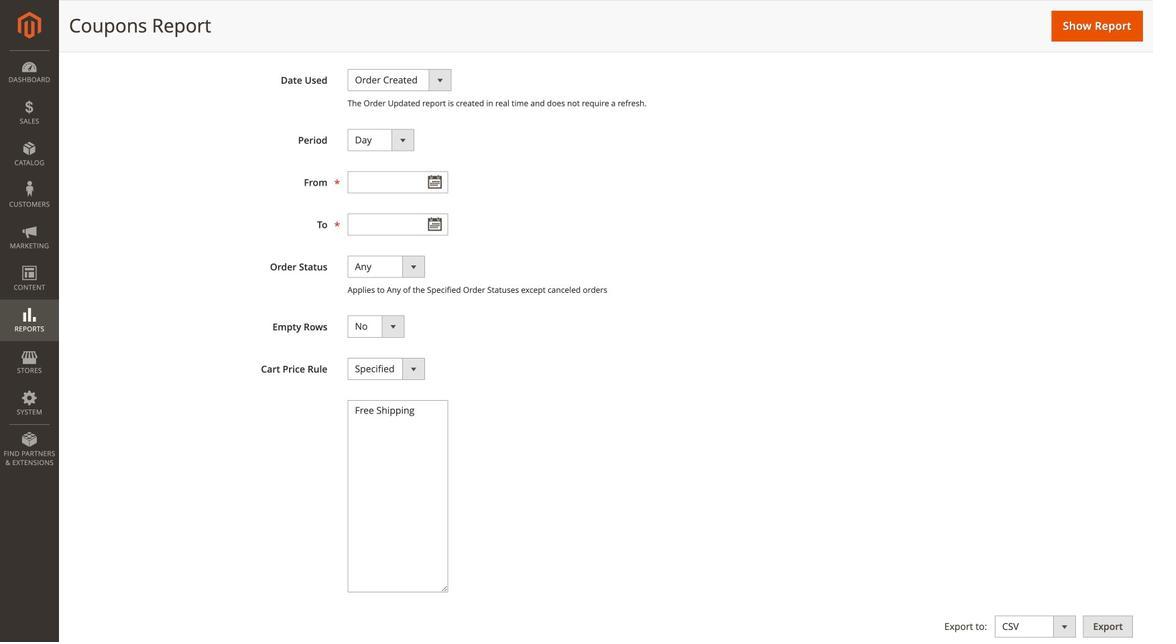 Task type: locate. For each thing, give the bounding box(es) containing it.
None text field
[[348, 171, 448, 193], [348, 213, 448, 236], [348, 171, 448, 193], [348, 213, 448, 236]]

menu bar
[[0, 50, 59, 474]]



Task type: describe. For each thing, give the bounding box(es) containing it.
magento admin panel image
[[18, 11, 41, 39]]



